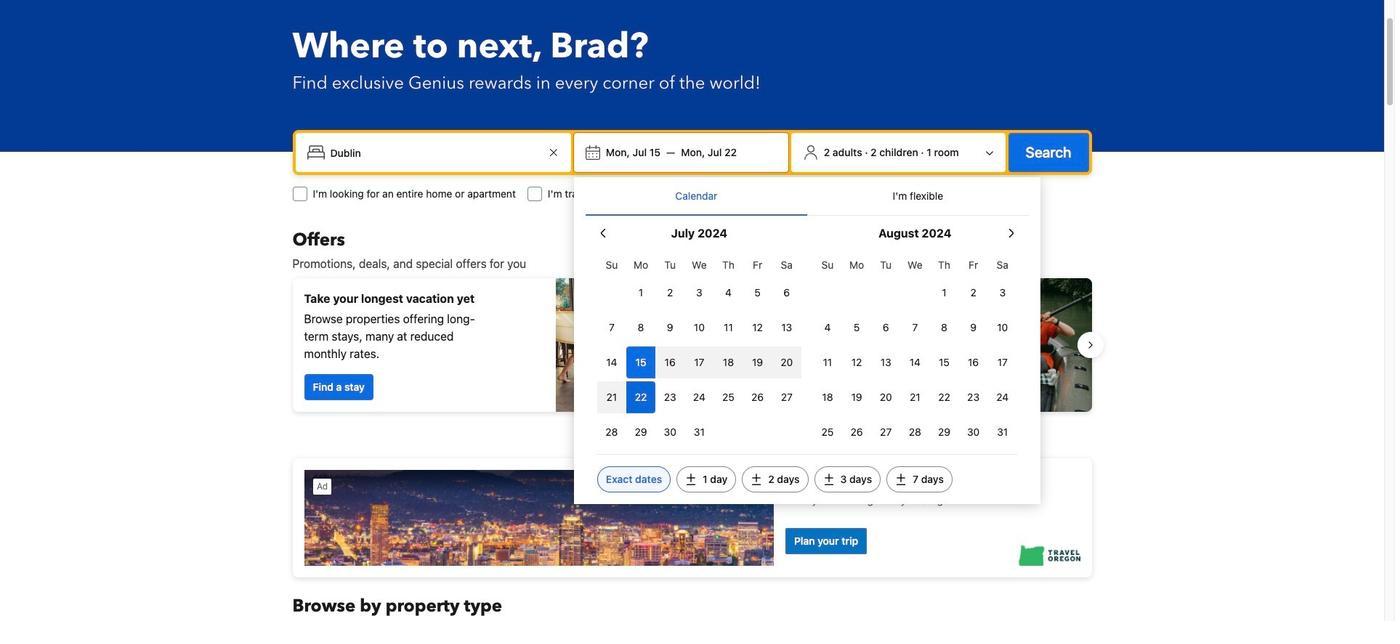 Task type: vqa. For each thing, say whether or not it's contained in the screenshot.
14 July 2024 checkbox
yes



Task type: describe. For each thing, give the bounding box(es) containing it.
3 July 2024 checkbox
[[685, 277, 714, 309]]

15 August 2024 checkbox
[[930, 347, 959, 379]]

18 August 2024 checkbox
[[813, 382, 843, 414]]

5 July 2024 checkbox
[[743, 277, 773, 309]]

advertisement element
[[293, 459, 1092, 578]]

28 August 2024 checkbox
[[901, 417, 930, 449]]

1 grid from the left
[[598, 251, 802, 449]]

2 August 2024 checkbox
[[959, 277, 989, 309]]

7 August 2024 checkbox
[[901, 312, 930, 344]]

21 August 2024 checkbox
[[901, 382, 930, 414]]

19 August 2024 checkbox
[[843, 382, 872, 414]]

24 August 2024 checkbox
[[989, 382, 1018, 414]]

16 July 2024 checkbox
[[656, 347, 685, 379]]

6 July 2024 checkbox
[[773, 277, 802, 309]]

11 July 2024 checkbox
[[714, 312, 743, 344]]

24 July 2024 checkbox
[[685, 382, 714, 414]]

12 July 2024 checkbox
[[743, 312, 773, 344]]

12 August 2024 checkbox
[[843, 347, 872, 379]]

30 July 2024 checkbox
[[656, 417, 685, 449]]

16 August 2024 checkbox
[[959, 347, 989, 379]]

10 August 2024 checkbox
[[989, 312, 1018, 344]]

13 July 2024 checkbox
[[773, 312, 802, 344]]

6 August 2024 checkbox
[[872, 312, 901, 344]]

27 July 2024 checkbox
[[773, 382, 802, 414]]

7 July 2024 checkbox
[[598, 312, 627, 344]]

31 August 2024 checkbox
[[989, 417, 1018, 449]]

29 August 2024 checkbox
[[930, 417, 959, 449]]

19 July 2024 checkbox
[[743, 347, 773, 379]]

Where are you going? field
[[325, 140, 545, 166]]

26 August 2024 checkbox
[[843, 417, 872, 449]]

13 August 2024 checkbox
[[872, 347, 901, 379]]

2 grid from the left
[[813, 251, 1018, 449]]

17 August 2024 checkbox
[[989, 347, 1018, 379]]

26 July 2024 checkbox
[[743, 382, 773, 414]]

18 July 2024 checkbox
[[714, 347, 743, 379]]



Task type: locate. For each thing, give the bounding box(es) containing it.
15 July 2024 checkbox
[[627, 347, 656, 379]]

25 July 2024 checkbox
[[714, 382, 743, 414]]

31 July 2024 checkbox
[[685, 417, 714, 449]]

4 July 2024 checkbox
[[714, 277, 743, 309]]

22 July 2024 checkbox
[[627, 382, 656, 414]]

27 August 2024 checkbox
[[872, 417, 901, 449]]

14 August 2024 checkbox
[[901, 347, 930, 379]]

tab list
[[586, 177, 1029, 217]]

11 August 2024 checkbox
[[813, 347, 843, 379]]

20 August 2024 checkbox
[[872, 382, 901, 414]]

1 August 2024 checkbox
[[930, 277, 959, 309]]

main content
[[281, 229, 1104, 622]]

9 July 2024 checkbox
[[656, 312, 685, 344]]

4 August 2024 checkbox
[[813, 312, 843, 344]]

1 July 2024 checkbox
[[627, 277, 656, 309]]

5 August 2024 checkbox
[[843, 312, 872, 344]]

23 July 2024 checkbox
[[656, 382, 685, 414]]

20 July 2024 checkbox
[[773, 347, 802, 379]]

25 August 2024 checkbox
[[813, 417, 843, 449]]

23 August 2024 checkbox
[[959, 382, 989, 414]]

1 horizontal spatial grid
[[813, 251, 1018, 449]]

take your longest vacation yet image
[[556, 278, 687, 412]]

progress bar
[[684, 424, 701, 430]]

region
[[281, 273, 1104, 418]]

a young girl and woman kayak on a river image
[[698, 278, 1092, 412]]

22 August 2024 checkbox
[[930, 382, 959, 414]]

0 horizontal spatial grid
[[598, 251, 802, 449]]

21 July 2024 checkbox
[[598, 382, 627, 414]]

28 July 2024 checkbox
[[598, 417, 627, 449]]

10 July 2024 checkbox
[[685, 312, 714, 344]]

17 July 2024 checkbox
[[685, 347, 714, 379]]

grid
[[598, 251, 802, 449], [813, 251, 1018, 449]]

30 August 2024 checkbox
[[959, 417, 989, 449]]

29 July 2024 checkbox
[[627, 417, 656, 449]]

14 July 2024 checkbox
[[598, 347, 627, 379]]

8 August 2024 checkbox
[[930, 312, 959, 344]]

3 August 2024 checkbox
[[989, 277, 1018, 309]]

9 August 2024 checkbox
[[959, 312, 989, 344]]

cell
[[627, 344, 656, 379], [656, 344, 685, 379], [685, 344, 714, 379], [714, 344, 743, 379], [743, 344, 773, 379], [773, 344, 802, 379], [598, 379, 627, 414], [627, 379, 656, 414]]

2 July 2024 checkbox
[[656, 277, 685, 309]]

8 July 2024 checkbox
[[627, 312, 656, 344]]



